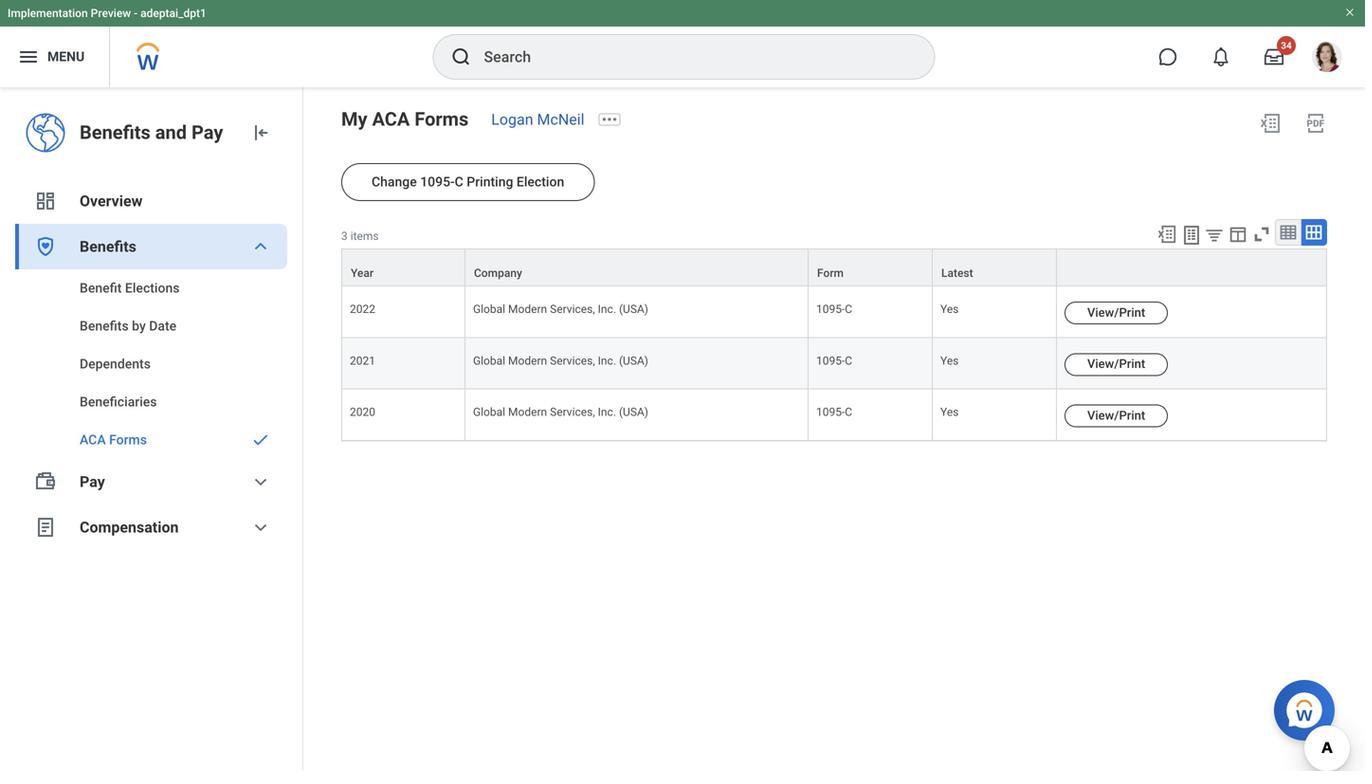 Task type: locate. For each thing, give the bounding box(es) containing it.
1 vertical spatial aca
[[80, 432, 106, 448]]

pay
[[192, 121, 223, 144], [80, 473, 105, 491]]

dependents link
[[15, 345, 287, 383]]

select to filter grid data image
[[1205, 225, 1225, 245]]

benefits by date link
[[15, 307, 287, 345]]

aca forms
[[80, 432, 147, 448]]

3 view/print from the top
[[1088, 408, 1146, 423]]

2 vertical spatial 1095-c
[[817, 406, 853, 419]]

2 vertical spatial benefits
[[80, 318, 129, 334]]

compensation
[[80, 518, 179, 536]]

view printable version (pdf) image
[[1305, 112, 1328, 135]]

view/print
[[1088, 305, 1146, 319], [1088, 357, 1146, 371], [1088, 408, 1146, 423]]

chevron down small image left 3
[[249, 235, 272, 258]]

pay button
[[15, 459, 287, 505]]

1095- inside button
[[420, 174, 455, 190]]

chevron down small image
[[249, 470, 272, 493]]

1 view/print from the top
[[1088, 305, 1146, 319]]

0 vertical spatial view/print button
[[1065, 302, 1169, 324]]

1095-c for 2021
[[817, 354, 853, 367]]

modern for 2022
[[508, 303, 547, 316]]

menu
[[47, 49, 85, 65]]

items
[[351, 230, 379, 243]]

2 global modern services, inc. (usa) from the top
[[473, 354, 649, 367]]

benefits inside 'link'
[[80, 318, 129, 334]]

benefits left and
[[80, 121, 151, 144]]

inc.
[[598, 303, 616, 316], [598, 354, 616, 367], [598, 406, 616, 419]]

3 modern from the top
[[508, 406, 547, 419]]

row
[[341, 249, 1328, 286]]

pay right task pay icon
[[80, 473, 105, 491]]

0 vertical spatial modern
[[508, 303, 547, 316]]

notifications large image
[[1212, 47, 1231, 66]]

2 services, from the top
[[550, 354, 595, 367]]

1 vertical spatial 1095-c
[[817, 354, 853, 367]]

2 vertical spatial global
[[473, 406, 506, 419]]

c for 2022
[[845, 303, 853, 316]]

view/print button
[[1065, 302, 1169, 324], [1065, 353, 1169, 376], [1065, 405, 1169, 427]]

modern
[[508, 303, 547, 316], [508, 354, 547, 367], [508, 406, 547, 419]]

1 view/print button from the top
[[1065, 302, 1169, 324]]

toolbar
[[1149, 219, 1328, 249]]

1 vertical spatial yes
[[941, 354, 959, 367]]

beneficiaries
[[80, 394, 157, 410]]

(usa) for 2021
[[619, 354, 649, 367]]

aca inside aca forms link
[[80, 432, 106, 448]]

2 vertical spatial view/print button
[[1065, 405, 1169, 427]]

forms down the beneficiaries
[[109, 432, 147, 448]]

aca right my
[[372, 108, 410, 130]]

export to excel image
[[1260, 112, 1282, 135]]

1 vertical spatial pay
[[80, 473, 105, 491]]

year
[[351, 267, 374, 280]]

view/print for 2022
[[1088, 305, 1146, 319]]

and
[[155, 121, 187, 144]]

benefits by date
[[80, 318, 177, 334]]

2021 element
[[350, 350, 376, 367]]

forms
[[415, 108, 469, 130], [109, 432, 147, 448]]

3 view/print button from the top
[[1065, 405, 1169, 427]]

0 vertical spatial inc.
[[598, 303, 616, 316]]

benefits
[[80, 121, 151, 144], [80, 238, 136, 256], [80, 318, 129, 334]]

0 vertical spatial forms
[[415, 108, 469, 130]]

2 view/print row from the top
[[341, 338, 1328, 390]]

global for 2022
[[473, 303, 506, 316]]

change 1095-c printing election button
[[341, 163, 595, 201]]

benefits for benefits by date
[[80, 318, 129, 334]]

benefits image
[[34, 235, 57, 258]]

1 vertical spatial inc.
[[598, 354, 616, 367]]

(usa) for 2020
[[619, 406, 649, 419]]

benefits left by
[[80, 318, 129, 334]]

2 modern from the top
[[508, 354, 547, 367]]

chevron down small image inside compensation dropdown button
[[249, 516, 272, 539]]

1 vertical spatial benefits
[[80, 238, 136, 256]]

services,
[[550, 303, 595, 316], [550, 354, 595, 367], [550, 406, 595, 419]]

logan
[[492, 110, 534, 129]]

3 (usa) from the top
[[619, 406, 649, 419]]

c
[[455, 174, 464, 190], [845, 303, 853, 316], [845, 354, 853, 367], [845, 406, 853, 419]]

(usa) for 2022
[[619, 303, 649, 316]]

c for 2021
[[845, 354, 853, 367]]

0 horizontal spatial forms
[[109, 432, 147, 448]]

my aca forms
[[341, 108, 469, 130]]

logan mcneil
[[492, 110, 585, 129]]

2 vertical spatial global modern services, inc. (usa)
[[473, 406, 649, 419]]

company
[[474, 267, 522, 280]]

2 (usa) from the top
[[619, 354, 649, 367]]

benefits for benefits
[[80, 238, 136, 256]]

0 vertical spatial (usa)
[[619, 303, 649, 316]]

pay right and
[[192, 121, 223, 144]]

0 vertical spatial benefits
[[80, 121, 151, 144]]

1095-c
[[817, 303, 853, 316], [817, 354, 853, 367], [817, 406, 853, 419]]

form
[[818, 267, 844, 280]]

1 chevron down small image from the top
[[249, 235, 272, 258]]

0 vertical spatial aca
[[372, 108, 410, 130]]

2 view/print from the top
[[1088, 357, 1146, 371]]

document alt image
[[34, 516, 57, 539]]

beneficiaries link
[[15, 383, 287, 421]]

chevron down small image for compensation
[[249, 516, 272, 539]]

0 vertical spatial chevron down small image
[[249, 235, 272, 258]]

logan mcneil link
[[492, 110, 585, 129]]

1095- for 2020
[[817, 406, 845, 419]]

benefits up benefit
[[80, 238, 136, 256]]

check image
[[249, 431, 272, 450]]

3 inc. from the top
[[598, 406, 616, 419]]

1 (usa) from the top
[[619, 303, 649, 316]]

0 horizontal spatial pay
[[80, 473, 105, 491]]

1 vertical spatial chevron down small image
[[249, 516, 272, 539]]

1 horizontal spatial forms
[[415, 108, 469, 130]]

chevron down small image down chevron down small icon
[[249, 516, 272, 539]]

1 vertical spatial modern
[[508, 354, 547, 367]]

1 vertical spatial global
[[473, 354, 506, 367]]

3 yes from the top
[[941, 406, 959, 419]]

implementation preview -   adeptai_dpt1
[[8, 7, 207, 20]]

1 yes from the top
[[941, 303, 959, 316]]

benefits inside dropdown button
[[80, 238, 136, 256]]

2 chevron down small image from the top
[[249, 516, 272, 539]]

menu button
[[0, 27, 109, 87]]

by
[[132, 318, 146, 334]]

benefits and pay
[[80, 121, 223, 144]]

global modern services, inc. (usa) for 2022
[[473, 303, 649, 316]]

yes
[[941, 303, 959, 316], [941, 354, 959, 367], [941, 406, 959, 419]]

view/print row
[[341, 286, 1328, 338], [341, 338, 1328, 390], [341, 390, 1328, 441]]

compensation button
[[15, 505, 287, 550]]

0 vertical spatial view/print
[[1088, 305, 1146, 319]]

2 1095-c from the top
[[817, 354, 853, 367]]

1 vertical spatial view/print
[[1088, 357, 1146, 371]]

pay inside dropdown button
[[80, 473, 105, 491]]

year button
[[342, 250, 465, 286]]

form button
[[809, 250, 932, 286]]

dashboard image
[[34, 190, 57, 212]]

yes for 2022
[[941, 303, 959, 316]]

1 benefits from the top
[[80, 121, 151, 144]]

aca
[[372, 108, 410, 130], [80, 432, 106, 448]]

2 yes from the top
[[941, 354, 959, 367]]

1 modern from the top
[[508, 303, 547, 316]]

global modern services, inc. (usa)
[[473, 303, 649, 316], [473, 354, 649, 367], [473, 406, 649, 419]]

3 benefits from the top
[[80, 318, 129, 334]]

c for 2020
[[845, 406, 853, 419]]

aca forms link
[[15, 421, 287, 459]]

0 vertical spatial pay
[[192, 121, 223, 144]]

2022
[[350, 303, 376, 316]]

export to excel image
[[1157, 224, 1178, 245]]

modern for 2021
[[508, 354, 547, 367]]

2 vertical spatial inc.
[[598, 406, 616, 419]]

chevron down small image
[[249, 235, 272, 258], [249, 516, 272, 539]]

1095-
[[420, 174, 455, 190], [817, 303, 845, 316], [817, 354, 845, 367], [817, 406, 845, 419]]

aca down the beneficiaries
[[80, 432, 106, 448]]

0 vertical spatial global
[[473, 303, 506, 316]]

2 global from the top
[[473, 354, 506, 367]]

view/print button for 2020
[[1065, 405, 1169, 427]]

1 horizontal spatial aca
[[372, 108, 410, 130]]

2 inc. from the top
[[598, 354, 616, 367]]

0 vertical spatial 1095-c
[[817, 303, 853, 316]]

company button
[[466, 250, 808, 286]]

2 vertical spatial services,
[[550, 406, 595, 419]]

2 benefits from the top
[[80, 238, 136, 256]]

forms down search icon
[[415, 108, 469, 130]]

2 vertical spatial yes
[[941, 406, 959, 419]]

0 vertical spatial yes
[[941, 303, 959, 316]]

2 view/print button from the top
[[1065, 353, 1169, 376]]

0 horizontal spatial aca
[[80, 432, 106, 448]]

2 vertical spatial view/print
[[1088, 408, 1146, 423]]

1 services, from the top
[[550, 303, 595, 316]]

1 global from the top
[[473, 303, 506, 316]]

1 vertical spatial services,
[[550, 354, 595, 367]]

1 vertical spatial (usa)
[[619, 354, 649, 367]]

0 vertical spatial global modern services, inc. (usa)
[[473, 303, 649, 316]]

1 vertical spatial global modern services, inc. (usa)
[[473, 354, 649, 367]]

global modern services, inc. (usa) for 2020
[[473, 406, 649, 419]]

1 inc. from the top
[[598, 303, 616, 316]]

3 1095-c from the top
[[817, 406, 853, 419]]

1 global modern services, inc. (usa) from the top
[[473, 303, 649, 316]]

0 vertical spatial services,
[[550, 303, 595, 316]]

1 1095-c from the top
[[817, 303, 853, 316]]

1 vertical spatial view/print button
[[1065, 353, 1169, 376]]

3 global from the top
[[473, 406, 506, 419]]

3 global modern services, inc. (usa) from the top
[[473, 406, 649, 419]]

global
[[473, 303, 506, 316], [473, 354, 506, 367], [473, 406, 506, 419]]

row containing year
[[341, 249, 1328, 286]]

elections
[[125, 280, 180, 296]]

1 vertical spatial forms
[[109, 432, 147, 448]]

expand table image
[[1305, 223, 1324, 242]]

3 services, from the top
[[550, 406, 595, 419]]

(usa)
[[619, 303, 649, 316], [619, 354, 649, 367], [619, 406, 649, 419]]

2 vertical spatial modern
[[508, 406, 547, 419]]

1095- for 2022
[[817, 303, 845, 316]]

inc. for 2021
[[598, 354, 616, 367]]

2 vertical spatial (usa)
[[619, 406, 649, 419]]



Task type: vqa. For each thing, say whether or not it's contained in the screenshot.
2nd Benefits from the top
yes



Task type: describe. For each thing, give the bounding box(es) containing it.
yes for 2020
[[941, 406, 959, 419]]

benefits and pay element
[[80, 120, 234, 146]]

export to worksheets image
[[1181, 224, 1204, 247]]

global for 2020
[[473, 406, 506, 419]]

justify image
[[17, 46, 40, 68]]

search image
[[450, 46, 473, 68]]

election
[[517, 174, 565, 190]]

implementation
[[8, 7, 88, 20]]

services, for 2020
[[550, 406, 595, 419]]

3 view/print row from the top
[[341, 390, 1328, 441]]

yes for 2021
[[941, 354, 959, 367]]

navigation pane region
[[0, 87, 303, 771]]

table image
[[1279, 223, 1298, 242]]

mcneil
[[537, 110, 585, 129]]

1095-c for 2022
[[817, 303, 853, 316]]

-
[[134, 7, 138, 20]]

services, for 2021
[[550, 354, 595, 367]]

34
[[1282, 40, 1292, 51]]

1 horizontal spatial pay
[[192, 121, 223, 144]]

34 button
[[1254, 36, 1297, 78]]

profile logan mcneil image
[[1313, 42, 1343, 76]]

my
[[341, 108, 368, 130]]

benefit elections link
[[15, 269, 287, 307]]

c inside 'change 1095-c printing election' button
[[455, 174, 464, 190]]

close environment banner image
[[1345, 7, 1356, 18]]

2020
[[350, 406, 376, 419]]

click to view/edit grid preferences image
[[1228, 224, 1249, 245]]

3
[[341, 230, 348, 243]]

1095-c for 2020
[[817, 406, 853, 419]]

1 view/print row from the top
[[341, 286, 1328, 338]]

preview
[[91, 7, 131, 20]]

global modern services, inc. (usa) for 2021
[[473, 354, 649, 367]]

2021
[[350, 354, 376, 367]]

overview
[[80, 192, 143, 210]]

latest button
[[933, 250, 1057, 286]]

change
[[372, 174, 417, 190]]

change 1095-c printing election
[[372, 174, 565, 190]]

2020 element
[[350, 402, 376, 419]]

view/print button for 2022
[[1065, 302, 1169, 324]]

2022 element
[[350, 299, 376, 316]]

latest
[[942, 267, 974, 280]]

benefits element
[[15, 269, 287, 459]]

benefit elections
[[80, 280, 180, 296]]

adeptai_dpt1
[[140, 7, 207, 20]]

inc. for 2022
[[598, 303, 616, 316]]

inc. for 2020
[[598, 406, 616, 419]]

benefits button
[[15, 224, 287, 269]]

transformation import image
[[249, 121, 272, 144]]

printing
[[467, 174, 514, 190]]

3 items
[[341, 230, 379, 243]]

overview link
[[15, 178, 287, 224]]

forms inside aca forms link
[[109, 432, 147, 448]]

Search Workday  search field
[[484, 36, 896, 78]]

fullscreen image
[[1252, 224, 1273, 245]]

global for 2021
[[473, 354, 506, 367]]

services, for 2022
[[550, 303, 595, 316]]

benefits for benefits and pay
[[80, 121, 151, 144]]

1095- for 2021
[[817, 354, 845, 367]]

menu banner
[[0, 0, 1366, 87]]

dependents
[[80, 356, 151, 372]]

modern for 2020
[[508, 406, 547, 419]]

inbox large image
[[1265, 47, 1284, 66]]

date
[[149, 318, 177, 334]]

task pay image
[[34, 470, 57, 493]]

chevron down small image for benefits
[[249, 235, 272, 258]]

benefit
[[80, 280, 122, 296]]

view/print for 2020
[[1088, 408, 1146, 423]]



